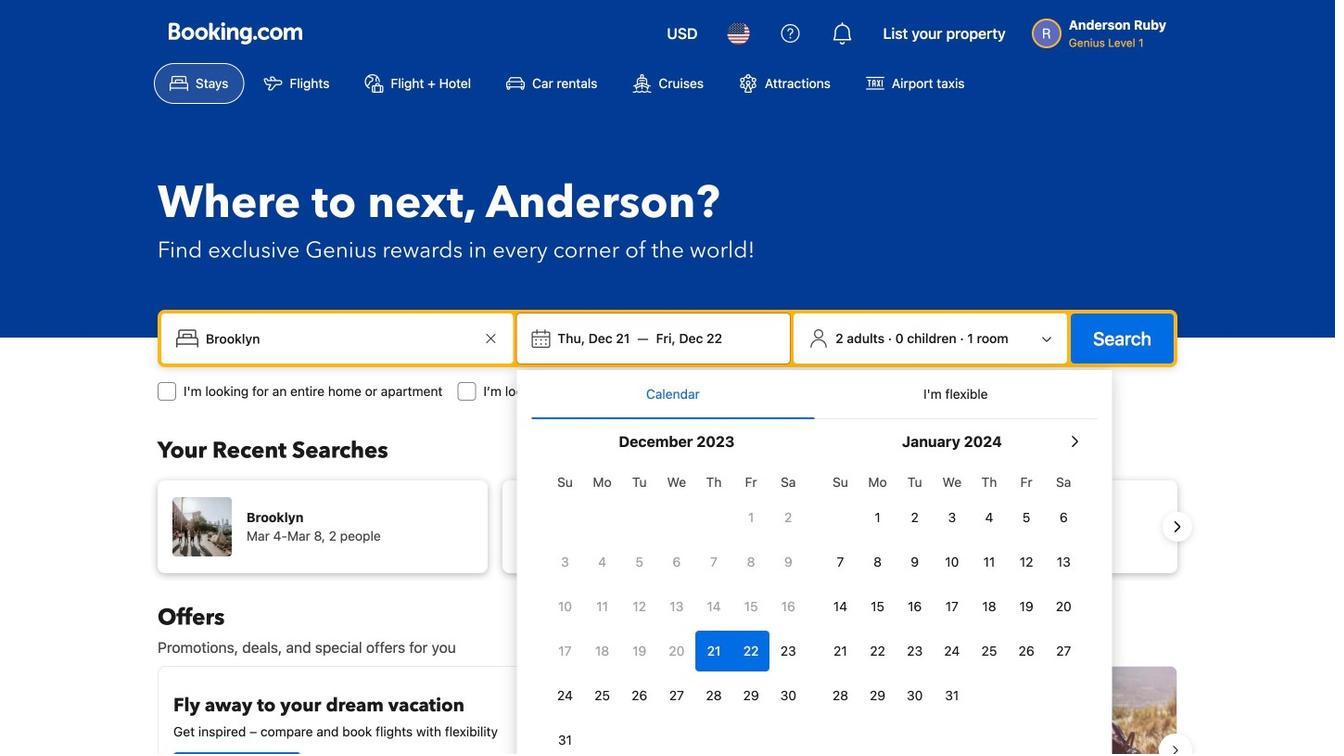 Task type: locate. For each thing, give the bounding box(es) containing it.
29 December 2023 checkbox
[[733, 675, 770, 716]]

13 January 2024 checkbox
[[1046, 542, 1083, 583]]

1 grid from the left
[[547, 464, 807, 754]]

9 December 2023 checkbox
[[770, 542, 807, 583]]

18 December 2023 checkbox
[[584, 631, 621, 672]]

your account menu anderson ruby genius level 1 element
[[1032, 8, 1174, 51]]

25 December 2023 checkbox
[[584, 675, 621, 716]]

0 vertical spatial region
[[143, 473, 1193, 581]]

group of friends hiking in the mountains on a sunny day image
[[676, 667, 1177, 754]]

grid
[[547, 464, 807, 754], [822, 464, 1083, 716]]

31 January 2024 checkbox
[[934, 675, 971, 716]]

5 December 2023 checkbox
[[621, 542, 658, 583]]

17 December 2023 checkbox
[[547, 631, 584, 672]]

29 January 2024 checkbox
[[860, 675, 897, 716]]

14 December 2023 checkbox
[[696, 586, 733, 627]]

11 January 2024 checkbox
[[971, 542, 1008, 583]]

30 January 2024 checkbox
[[897, 675, 934, 716]]

5 January 2024 checkbox
[[1008, 497, 1046, 538]]

cell
[[696, 627, 733, 672], [733, 627, 770, 672]]

3 January 2024 checkbox
[[934, 497, 971, 538]]

10 January 2024 checkbox
[[934, 542, 971, 583]]

6 December 2023 checkbox
[[658, 542, 696, 583]]

booking.com image
[[169, 22, 302, 45]]

cell up the 29 december 2023 checkbox
[[733, 627, 770, 672]]

2 cell from the left
[[733, 627, 770, 672]]

next image
[[1167, 516, 1189, 538]]

cell up 28 december 2023 option
[[696, 627, 733, 672]]

26 December 2023 checkbox
[[621, 675, 658, 716]]

1 horizontal spatial grid
[[822, 464, 1083, 716]]

26 January 2024 checkbox
[[1008, 631, 1046, 672]]

region
[[143, 473, 1193, 581], [143, 659, 1193, 754]]

28 January 2024 checkbox
[[822, 675, 860, 716]]

30 December 2023 checkbox
[[770, 675, 807, 716]]

22 December 2023 checkbox
[[733, 631, 770, 672]]

2 January 2024 checkbox
[[897, 497, 934, 538]]

2 grid from the left
[[822, 464, 1083, 716]]

6 January 2024 checkbox
[[1046, 497, 1083, 538]]

18 January 2024 checkbox
[[971, 586, 1008, 627]]

23 January 2024 checkbox
[[897, 631, 934, 672]]

tab list
[[532, 370, 1098, 420]]

20 December 2023 checkbox
[[658, 631, 696, 672]]

1 January 2024 checkbox
[[860, 497, 897, 538]]

7 January 2024 checkbox
[[822, 542, 860, 583]]

1 December 2023 checkbox
[[733, 497, 770, 538]]

31 December 2023 checkbox
[[547, 720, 584, 754]]

21 January 2024 checkbox
[[822, 631, 860, 672]]

21 December 2023 checkbox
[[696, 631, 733, 672]]

8 December 2023 checkbox
[[733, 542, 770, 583]]

24 January 2024 checkbox
[[934, 631, 971, 672]]

10 December 2023 checkbox
[[547, 586, 584, 627]]

1 vertical spatial region
[[143, 659, 1193, 754]]

9 January 2024 checkbox
[[897, 542, 934, 583]]

0 horizontal spatial grid
[[547, 464, 807, 754]]

14 January 2024 checkbox
[[822, 586, 860, 627]]



Task type: describe. For each thing, give the bounding box(es) containing it.
17 January 2024 checkbox
[[934, 586, 971, 627]]

25 January 2024 checkbox
[[971, 631, 1008, 672]]

19 January 2024 checkbox
[[1008, 586, 1046, 627]]

16 January 2024 checkbox
[[897, 586, 934, 627]]

19 December 2023 checkbox
[[621, 631, 658, 672]]

Where are you going? field
[[199, 322, 480, 355]]

fly away to your dream vacation image
[[530, 682, 645, 754]]

11 December 2023 checkbox
[[584, 586, 621, 627]]

1 region from the top
[[143, 473, 1193, 581]]

1 cell from the left
[[696, 627, 733, 672]]

7 December 2023 checkbox
[[696, 542, 733, 583]]

23 December 2023 checkbox
[[770, 631, 807, 672]]

28 December 2023 checkbox
[[696, 675, 733, 716]]

12 December 2023 checkbox
[[621, 586, 658, 627]]

16 December 2023 checkbox
[[770, 586, 807, 627]]

2 December 2023 checkbox
[[770, 497, 807, 538]]

20 January 2024 checkbox
[[1046, 586, 1083, 627]]

22 January 2024 checkbox
[[860, 631, 897, 672]]

27 December 2023 checkbox
[[658, 675, 696, 716]]

4 January 2024 checkbox
[[971, 497, 1008, 538]]

27 January 2024 checkbox
[[1046, 631, 1083, 672]]

12 January 2024 checkbox
[[1008, 542, 1046, 583]]

15 December 2023 checkbox
[[733, 586, 770, 627]]

2 region from the top
[[143, 659, 1193, 754]]

15 January 2024 checkbox
[[860, 586, 897, 627]]

8 January 2024 checkbox
[[860, 542, 897, 583]]

13 December 2023 checkbox
[[658, 586, 696, 627]]

24 December 2023 checkbox
[[547, 675, 584, 716]]

3 December 2023 checkbox
[[547, 542, 584, 583]]

4 December 2023 checkbox
[[584, 542, 621, 583]]



Task type: vqa. For each thing, say whether or not it's contained in the screenshot.
second cell from right
yes



